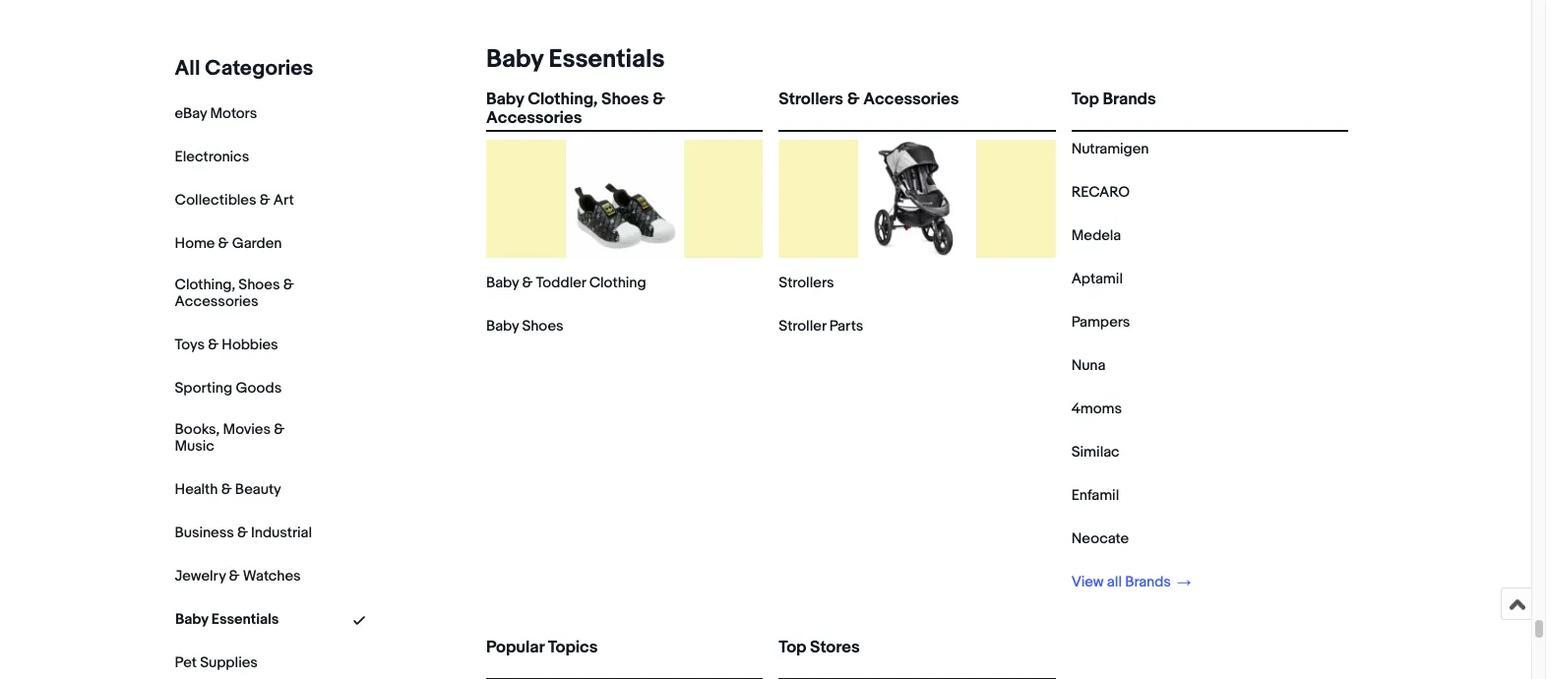 Task type: locate. For each thing, give the bounding box(es) containing it.
parts
[[830, 317, 864, 336]]

baby
[[486, 44, 543, 75], [486, 90, 524, 109], [486, 274, 519, 292], [486, 317, 519, 336], [175, 610, 208, 629]]

accessories inside clothing, shoes & accessories
[[175, 292, 259, 311]]

neocate link
[[1072, 530, 1129, 548]]

recaro link
[[1072, 183, 1130, 202]]

nuna link
[[1072, 356, 1106, 375]]

stores
[[810, 638, 860, 658]]

1 vertical spatial brands
[[1126, 573, 1171, 592]]

0 horizontal spatial shoes
[[239, 276, 281, 294]]

0 vertical spatial top
[[1072, 90, 1100, 109]]

collectibles & art link
[[175, 191, 295, 210]]

2 vertical spatial shoes
[[522, 317, 564, 336]]

popular topics
[[486, 638, 598, 658]]

strollers & accessories link
[[779, 90, 1056, 126]]

baby essentials
[[486, 44, 665, 75], [175, 610, 279, 629]]

baby essentials link up baby clothing, shoes & accessories
[[478, 44, 665, 75]]

business
[[175, 523, 234, 542]]

categories
[[206, 56, 314, 82]]

baby essentials up baby clothing, shoes & accessories
[[486, 44, 665, 75]]

&
[[653, 90, 665, 109], [847, 90, 860, 109], [260, 191, 271, 210], [219, 234, 229, 253], [522, 274, 533, 292], [284, 276, 294, 294], [208, 336, 219, 354], [274, 420, 285, 439], [222, 480, 232, 499], [238, 523, 248, 542], [230, 567, 240, 585]]

top for top stores
[[779, 638, 807, 658]]

0 vertical spatial essentials
[[549, 44, 665, 75]]

& for strollers & accessories
[[847, 90, 860, 109]]

strollers
[[779, 90, 844, 109], [779, 274, 834, 292]]

0 horizontal spatial baby essentials
[[175, 610, 279, 629]]

1 strollers from the top
[[779, 90, 844, 109]]

strollers for strollers & accessories
[[779, 90, 844, 109]]

toys & hobbies
[[175, 336, 279, 354]]

electronics link
[[175, 148, 250, 166]]

brands right the all
[[1126, 573, 1171, 592]]

toys
[[175, 336, 205, 354]]

shoes inside baby clothing, shoes & accessories
[[602, 90, 649, 109]]

4moms
[[1072, 400, 1122, 418]]

& for jewelry & watches
[[230, 567, 240, 585]]

2 strollers from the top
[[779, 274, 834, 292]]

1 horizontal spatial accessories
[[486, 108, 582, 128]]

nutramigen
[[1072, 140, 1149, 159]]

1 vertical spatial clothing,
[[175, 276, 236, 294]]

baby inside baby clothing, shoes & accessories
[[486, 90, 524, 109]]

brands
[[1103, 90, 1156, 109], [1126, 573, 1171, 592]]

0 horizontal spatial top
[[779, 638, 807, 658]]

2 horizontal spatial shoes
[[602, 90, 649, 109]]

essentials down jewelry & watches link
[[212, 610, 279, 629]]

essentials up 'baby clothing, shoes & accessories' "link"
[[549, 44, 665, 75]]

clothing, inside baby clothing, shoes & accessories
[[528, 90, 598, 109]]

top stores
[[779, 638, 860, 658]]

top
[[1072, 90, 1100, 109], [779, 638, 807, 658]]

home & garden link
[[175, 234, 282, 253]]

& for toys & hobbies
[[208, 336, 219, 354]]

clothing,
[[528, 90, 598, 109], [175, 276, 236, 294]]

art
[[274, 191, 295, 210]]

pet supplies
[[175, 653, 258, 672]]

0 horizontal spatial accessories
[[175, 292, 259, 311]]

nuna
[[1072, 356, 1106, 375]]

pet supplies link
[[175, 653, 258, 672]]

ebay motors link
[[175, 104, 258, 123]]

& inside books, movies & music
[[274, 420, 285, 439]]

top for top brands
[[1072, 90, 1100, 109]]

recaro
[[1072, 183, 1130, 202]]

0 horizontal spatial essentials
[[212, 610, 279, 629]]

1 vertical spatial top
[[779, 638, 807, 658]]

0 vertical spatial shoes
[[602, 90, 649, 109]]

0 vertical spatial strollers
[[779, 90, 844, 109]]

view all brands
[[1072, 573, 1175, 592]]

stroller
[[779, 317, 827, 336]]

strollers for strollers link
[[779, 274, 834, 292]]

top left stores
[[779, 638, 807, 658]]

shoes inside clothing, shoes & accessories
[[239, 276, 281, 294]]

brands up the nutramigen link
[[1103, 90, 1156, 109]]

1 horizontal spatial shoes
[[522, 317, 564, 336]]

home
[[175, 234, 215, 253]]

ebay motors
[[175, 104, 258, 123]]

1 horizontal spatial baby essentials link
[[478, 44, 665, 75]]

accessories inside baby clothing, shoes & accessories
[[486, 108, 582, 128]]

1 horizontal spatial essentials
[[549, 44, 665, 75]]

1 horizontal spatial top
[[1072, 90, 1100, 109]]

accessories
[[864, 90, 959, 109], [486, 108, 582, 128], [175, 292, 259, 311]]

0 vertical spatial clothing,
[[528, 90, 598, 109]]

nutramigen link
[[1072, 140, 1149, 159]]

& for baby & toddler clothing
[[522, 274, 533, 292]]

1 vertical spatial strollers
[[779, 274, 834, 292]]

health & beauty
[[175, 480, 282, 499]]

baby essentials up supplies at the left of the page
[[175, 610, 279, 629]]

essentials
[[549, 44, 665, 75], [212, 610, 279, 629]]

strollers link
[[779, 274, 834, 292]]

baby clothing, shoes & accessories image
[[566, 140, 684, 258]]

baby shoes link
[[486, 317, 564, 336]]

1 horizontal spatial clothing,
[[528, 90, 598, 109]]

stroller parts
[[779, 317, 864, 336]]

baby essentials link
[[478, 44, 665, 75], [175, 610, 279, 629]]

1 horizontal spatial baby essentials
[[486, 44, 665, 75]]

beauty
[[236, 480, 282, 499]]

top brands
[[1072, 90, 1156, 109]]

1 vertical spatial shoes
[[239, 276, 281, 294]]

0 horizontal spatial baby essentials link
[[175, 610, 279, 629]]

sporting goods
[[175, 379, 282, 398]]

& inside clothing, shoes & accessories
[[284, 276, 294, 294]]

collectibles & art
[[175, 191, 295, 210]]

movies
[[223, 420, 271, 439]]

clothing
[[589, 274, 646, 292]]

0 horizontal spatial clothing,
[[175, 276, 236, 294]]

clothing, shoes & accessories
[[175, 276, 294, 311]]

neocate
[[1072, 530, 1129, 548]]

baby essentials link up supplies at the left of the page
[[175, 610, 279, 629]]

top up the nutramigen link
[[1072, 90, 1100, 109]]

shoes
[[602, 90, 649, 109], [239, 276, 281, 294], [522, 317, 564, 336]]

garden
[[233, 234, 282, 253]]

ebay
[[175, 104, 207, 123]]



Task type: vqa. For each thing, say whether or not it's contained in the screenshot.
View All Brands link at right bottom
yes



Task type: describe. For each thing, give the bounding box(es) containing it.
& for home & garden
[[219, 234, 229, 253]]

clothing, inside clothing, shoes & accessories
[[175, 276, 236, 294]]

hobbies
[[222, 336, 279, 354]]

0 vertical spatial baby essentials
[[486, 44, 665, 75]]

stroller parts link
[[779, 317, 864, 336]]

baby for the 'baby shoes' link
[[486, 317, 519, 336]]

pampers
[[1072, 313, 1131, 332]]

baby for 'baby clothing, shoes & accessories' "link"
[[486, 90, 524, 109]]

clothing, shoes & accessories link
[[175, 276, 313, 311]]

popular
[[486, 638, 544, 658]]

& for collectibles & art
[[260, 191, 271, 210]]

books,
[[175, 420, 220, 439]]

view
[[1072, 573, 1104, 592]]

toddler
[[536, 274, 586, 292]]

view all brands link
[[1072, 573, 1192, 592]]

strollers & accessories
[[779, 90, 959, 109]]

4moms link
[[1072, 400, 1122, 418]]

jewelry & watches
[[175, 567, 301, 585]]

home & garden
[[175, 234, 282, 253]]

motors
[[211, 104, 258, 123]]

supplies
[[200, 653, 258, 672]]

jewelry
[[175, 567, 226, 585]]

enfamil
[[1072, 486, 1120, 505]]

baby & toddler clothing
[[486, 274, 646, 292]]

toys & hobbies link
[[175, 336, 279, 354]]

industrial
[[252, 523, 313, 542]]

1 vertical spatial baby essentials
[[175, 610, 279, 629]]

health & beauty link
[[175, 480, 282, 499]]

business & industrial
[[175, 523, 313, 542]]

medela
[[1072, 226, 1122, 245]]

1 vertical spatial essentials
[[212, 610, 279, 629]]

shoes for clothing, shoes & accessories
[[239, 276, 281, 294]]

sporting
[[175, 379, 233, 398]]

similac
[[1072, 443, 1120, 462]]

pet
[[175, 653, 197, 672]]

medela link
[[1072, 226, 1122, 245]]

sporting goods link
[[175, 379, 282, 398]]

business & industrial link
[[175, 523, 313, 542]]

health
[[175, 480, 219, 499]]

baby & toddler clothing link
[[486, 274, 646, 292]]

pampers link
[[1072, 313, 1131, 332]]

baby shoes
[[486, 317, 564, 336]]

2 horizontal spatial accessories
[[864, 90, 959, 109]]

collectibles
[[175, 191, 257, 210]]

baby clothing, shoes & accessories link
[[486, 90, 763, 128]]

jewelry & watches link
[[175, 567, 301, 585]]

& inside baby clothing, shoes & accessories
[[653, 90, 665, 109]]

& for business & industrial
[[238, 523, 248, 542]]

books, movies & music
[[175, 420, 285, 455]]

music
[[175, 437, 215, 455]]

books, movies & music link
[[175, 420, 313, 455]]

aptamil
[[1072, 270, 1123, 288]]

& for health & beauty
[[222, 480, 232, 499]]

strollers & accessories image
[[859, 140, 977, 258]]

1 vertical spatial baby essentials link
[[175, 610, 279, 629]]

baby clothing, shoes & accessories
[[486, 90, 665, 128]]

similac link
[[1072, 443, 1120, 462]]

electronics
[[175, 148, 250, 166]]

enfamil link
[[1072, 486, 1120, 505]]

all
[[175, 56, 201, 82]]

watches
[[243, 567, 301, 585]]

0 vertical spatial baby essentials link
[[478, 44, 665, 75]]

0 vertical spatial brands
[[1103, 90, 1156, 109]]

baby for baby & toddler clothing link
[[486, 274, 519, 292]]

aptamil link
[[1072, 270, 1123, 288]]

topics
[[548, 638, 598, 658]]

shoes for baby shoes
[[522, 317, 564, 336]]

baby for the bottommost baby essentials link
[[175, 610, 208, 629]]

all
[[1107, 573, 1122, 592]]

goods
[[236, 379, 282, 398]]

all categories
[[175, 56, 314, 82]]



